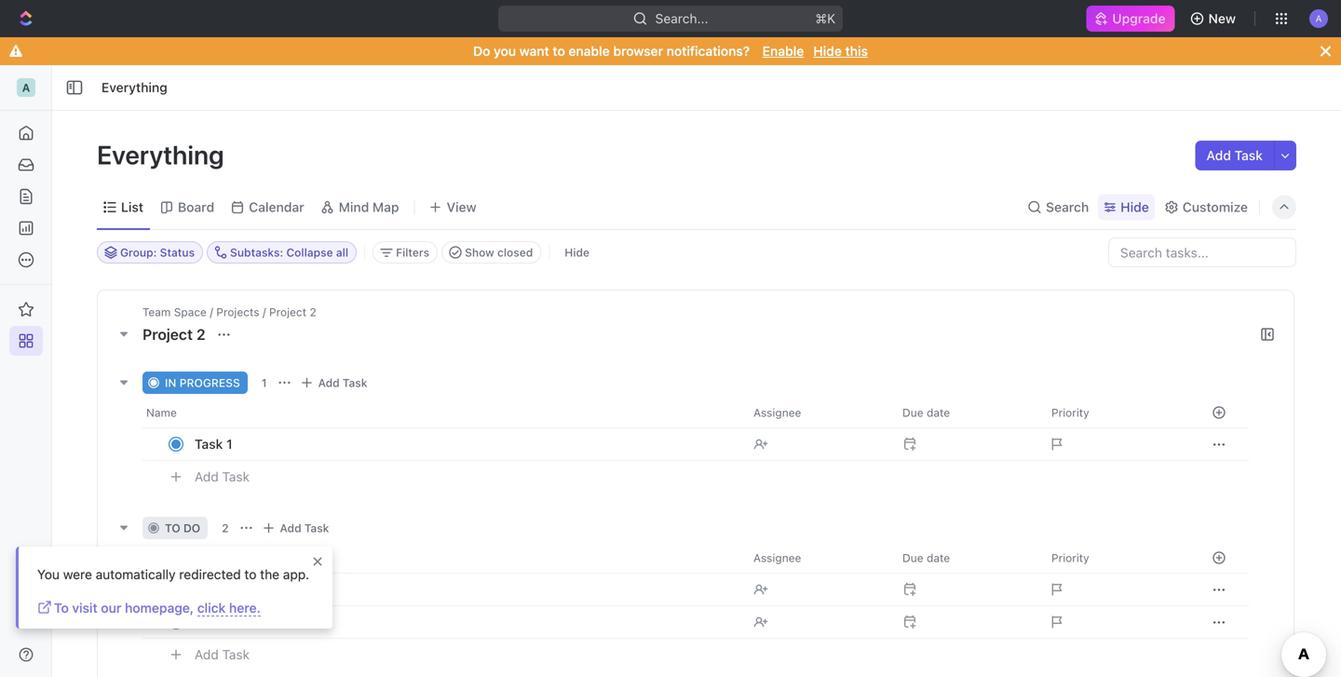 Task type: locate. For each thing, give the bounding box(es) containing it.
do
[[184, 522, 200, 535]]

0 vertical spatial priority
[[1052, 406, 1090, 419]]

assignee
[[754, 406, 802, 419], [754, 552, 802, 565]]

0 horizontal spatial hide
[[565, 246, 590, 259]]

project
[[269, 306, 307, 319], [143, 326, 193, 343]]

1
[[262, 376, 267, 390], [227, 437, 233, 452]]

date for 1
[[927, 406, 951, 419]]

1 due date from the top
[[903, 406, 951, 419]]

team
[[143, 306, 171, 319]]

click
[[197, 601, 226, 616]]

0 horizontal spatial project
[[143, 326, 193, 343]]

date
[[927, 406, 951, 419], [927, 552, 951, 565]]

1 priority button from the top
[[1041, 398, 1190, 428]]

1 vertical spatial hide
[[1121, 199, 1150, 215]]

assignee button
[[743, 398, 892, 428], [743, 543, 892, 573]]

0 horizontal spatial 1
[[227, 437, 233, 452]]

1 horizontal spatial a
[[1316, 13, 1323, 24]]

0 vertical spatial assignee button
[[743, 398, 892, 428]]

due date
[[903, 406, 951, 419], [903, 552, 951, 565]]

1 vertical spatial due date button
[[892, 543, 1041, 573]]

2 vertical spatial hide
[[565, 246, 590, 259]]

/ right projects
[[263, 306, 266, 319]]

0 horizontal spatial to
[[165, 522, 181, 535]]

priority
[[1052, 406, 1090, 419], [1052, 552, 1090, 565]]

a for the rightmost a dropdown button
[[1316, 13, 1323, 24]]

hide button
[[1099, 194, 1155, 220]]

⌘k
[[816, 11, 836, 26]]

2 assignee button from the top
[[743, 543, 892, 573]]

2 priority from the top
[[1052, 552, 1090, 565]]

task 2
[[195, 582, 234, 597]]

1 horizontal spatial project
[[269, 306, 307, 319]]

do
[[473, 43, 491, 59]]

add task
[[1207, 148, 1264, 163], [318, 376, 368, 390], [195, 469, 250, 485], [280, 522, 329, 535], [195, 647, 250, 663]]

add task button
[[1196, 141, 1275, 171], [296, 372, 375, 394], [186, 466, 257, 488], [258, 517, 337, 540], [186, 644, 257, 666]]

0 vertical spatial due date
[[903, 406, 951, 419]]

app.
[[283, 567, 310, 582]]

1 assignee from the top
[[754, 406, 802, 419]]

enable
[[763, 43, 805, 59]]

this
[[846, 43, 869, 59]]

hide inside button
[[565, 246, 590, 259]]

2 due from the top
[[903, 552, 924, 565]]

0 vertical spatial date
[[927, 406, 951, 419]]

customize button
[[1159, 194, 1254, 220]]

1 vertical spatial a
[[22, 81, 30, 94]]

0 vertical spatial priority button
[[1041, 398, 1190, 428]]

0 horizontal spatial a
[[22, 81, 30, 94]]

assignee for 1
[[754, 406, 802, 419]]

you were automatically redirected to the app.
[[37, 567, 310, 582]]

space
[[174, 306, 207, 319]]

all
[[336, 246, 349, 259]]

1 vertical spatial due
[[903, 552, 924, 565]]

0 horizontal spatial /
[[210, 306, 213, 319]]

name button
[[143, 398, 743, 428]]

2 priority button from the top
[[1041, 543, 1190, 573]]

in
[[165, 376, 177, 390]]

1 down progress
[[227, 437, 233, 452]]

1 horizontal spatial to
[[245, 567, 257, 582]]

1 vertical spatial assignee button
[[743, 543, 892, 573]]

a inside navigation
[[22, 81, 30, 94]]

everything link
[[97, 76, 172, 99]]

board link
[[174, 194, 215, 220]]

to left do
[[165, 522, 181, 535]]

1 assignee button from the top
[[743, 398, 892, 428]]

upgrade
[[1113, 11, 1166, 26]]

everything
[[102, 80, 168, 95], [97, 139, 230, 170]]

0 horizontal spatial a button
[[9, 73, 43, 103]]

task inside 'link'
[[195, 615, 223, 630]]

1 horizontal spatial /
[[263, 306, 266, 319]]

apple's workspace, , element
[[17, 78, 35, 97]]

hide left this
[[814, 43, 842, 59]]

1 vertical spatial priority button
[[1041, 543, 1190, 573]]

2 up here.
[[227, 582, 234, 597]]

1 date from the top
[[927, 406, 951, 419]]

2
[[310, 306, 317, 319], [197, 326, 206, 343], [222, 522, 229, 535], [227, 582, 234, 597]]

2 down collapse
[[310, 306, 317, 319]]

project 2
[[143, 326, 209, 343]]

0 vertical spatial due date button
[[892, 398, 1041, 428]]

calendar link
[[245, 194, 304, 220]]

view button
[[423, 185, 483, 229]]

search
[[1047, 199, 1090, 215]]

0 vertical spatial to
[[553, 43, 566, 59]]

1 due from the top
[[903, 406, 924, 419]]

to
[[54, 601, 69, 616]]

closed
[[498, 246, 533, 259]]

the
[[260, 567, 280, 582]]

view
[[447, 199, 477, 215]]

task left 3
[[195, 615, 223, 630]]

task up app.
[[305, 522, 329, 535]]

project right projects
[[269, 306, 307, 319]]

1 vertical spatial assignee
[[754, 552, 802, 565]]

1 priority from the top
[[1052, 406, 1090, 419]]

0 vertical spatial assignee
[[754, 406, 802, 419]]

1 / from the left
[[210, 306, 213, 319]]

0 vertical spatial hide
[[814, 43, 842, 59]]

customize
[[1183, 199, 1249, 215]]

2 horizontal spatial to
[[553, 43, 566, 59]]

1 vertical spatial date
[[927, 552, 951, 565]]

hide right search
[[1121, 199, 1150, 215]]

1 vertical spatial priority
[[1052, 552, 1090, 565]]

1 vertical spatial a button
[[9, 73, 43, 103]]

/
[[210, 306, 213, 319], [263, 306, 266, 319]]

0 vertical spatial a
[[1316, 13, 1323, 24]]

1 vertical spatial project
[[143, 326, 193, 343]]

progress
[[180, 376, 240, 390]]

want
[[520, 43, 550, 59]]

priority button
[[1041, 398, 1190, 428], [1041, 543, 1190, 573]]

to
[[553, 43, 566, 59], [165, 522, 181, 535], [245, 567, 257, 582]]

2 date from the top
[[927, 552, 951, 565]]

due
[[903, 406, 924, 419], [903, 552, 924, 565]]

2 horizontal spatial hide
[[1121, 199, 1150, 215]]

0 vertical spatial due
[[903, 406, 924, 419]]

show closed
[[465, 246, 533, 259]]

1 vertical spatial 1
[[227, 437, 233, 452]]

task up "customize"
[[1235, 148, 1264, 163]]

due for 2
[[903, 552, 924, 565]]

1 right progress
[[262, 376, 267, 390]]

2 due date from the top
[[903, 552, 951, 565]]

task 1
[[195, 437, 233, 452]]

in progress
[[165, 376, 240, 390]]

task
[[1235, 148, 1264, 163], [343, 376, 368, 390], [195, 437, 223, 452], [222, 469, 250, 485], [305, 522, 329, 535], [195, 582, 223, 597], [195, 615, 223, 630], [222, 647, 250, 663]]

0 vertical spatial 1
[[262, 376, 267, 390]]

project down the team
[[143, 326, 193, 343]]

add
[[1207, 148, 1232, 163], [318, 376, 340, 390], [195, 469, 219, 485], [280, 522, 302, 535], [195, 647, 219, 663]]

due date button for 1
[[892, 398, 1041, 428]]

to left the the
[[245, 567, 257, 582]]

hide right closed
[[565, 246, 590, 259]]

2 assignee from the top
[[754, 552, 802, 565]]

task up the name dropdown button
[[343, 376, 368, 390]]

notifications?
[[667, 43, 750, 59]]

2 due date button from the top
[[892, 543, 1041, 573]]

hide
[[814, 43, 842, 59], [1121, 199, 1150, 215], [565, 246, 590, 259]]

redirected
[[179, 567, 241, 582]]

a button
[[1305, 4, 1335, 34], [9, 73, 43, 103]]

0 vertical spatial a button
[[1305, 4, 1335, 34]]

1 due date button from the top
[[892, 398, 1041, 428]]

homepage,
[[125, 601, 194, 616]]

/ right space at the top
[[210, 306, 213, 319]]

mind
[[339, 199, 369, 215]]

assignee button for 2
[[743, 543, 892, 573]]

due date for 1
[[903, 406, 951, 419]]

due for 1
[[903, 406, 924, 419]]

hide button
[[558, 241, 597, 264]]

1 vertical spatial due date
[[903, 552, 951, 565]]

a
[[1316, 13, 1323, 24], [22, 81, 30, 94]]

2 right do
[[222, 522, 229, 535]]

priority for 1
[[1052, 406, 1090, 419]]

to right want
[[553, 43, 566, 59]]

view button
[[423, 194, 483, 220]]

do you want to enable browser notifications? enable hide this
[[473, 43, 869, 59]]



Task type: describe. For each thing, give the bounding box(es) containing it.
hide inside dropdown button
[[1121, 199, 1150, 215]]

team space / projects / project 2
[[143, 306, 317, 319]]

status
[[160, 246, 195, 259]]

task down task 1
[[222, 469, 250, 485]]

0 vertical spatial everything
[[102, 80, 168, 95]]

date for 2
[[927, 552, 951, 565]]

a button inside navigation
[[9, 73, 43, 103]]

filters button
[[373, 241, 438, 264]]

sidebar navigation
[[0, 65, 52, 678]]

new
[[1209, 11, 1237, 26]]

name
[[146, 406, 177, 419]]

task 2 link
[[190, 576, 739, 603]]

to visit our homepage, click here.
[[54, 601, 261, 616]]

Search tasks... text field
[[1110, 239, 1296, 267]]

mind map
[[339, 199, 399, 215]]

to do
[[165, 522, 200, 535]]

calendar
[[249, 199, 304, 215]]

were
[[63, 567, 92, 582]]

1 vertical spatial to
[[165, 522, 181, 535]]

priority for 2
[[1052, 552, 1090, 565]]

2 / from the left
[[263, 306, 266, 319]]

priority button for 1
[[1041, 398, 1190, 428]]

task up click
[[195, 582, 223, 597]]

list
[[121, 199, 144, 215]]

group:
[[120, 246, 157, 259]]

filters
[[396, 246, 430, 259]]

visit
[[72, 601, 98, 616]]

you
[[37, 567, 60, 582]]

task 1 link
[[190, 431, 739, 458]]

enable
[[569, 43, 610, 59]]

assignee for 2
[[754, 552, 802, 565]]

2 vertical spatial to
[[245, 567, 257, 582]]

map
[[373, 199, 399, 215]]

our
[[101, 601, 121, 616]]

search button
[[1022, 194, 1095, 220]]

task 3 link
[[190, 609, 739, 636]]

1 horizontal spatial hide
[[814, 43, 842, 59]]

due date for 2
[[903, 552, 951, 565]]

due date button for 2
[[892, 543, 1041, 573]]

group: status
[[120, 246, 195, 259]]

3
[[227, 615, 235, 630]]

subtasks: collapse all
[[230, 246, 349, 259]]

mind map link
[[335, 194, 399, 220]]

collapse
[[287, 246, 333, 259]]

task down progress
[[195, 437, 223, 452]]

show
[[465, 246, 495, 259]]

0 vertical spatial project
[[269, 306, 307, 319]]

browser
[[614, 43, 664, 59]]

automatically
[[96, 567, 176, 582]]

1 horizontal spatial 1
[[262, 376, 267, 390]]

show closed button
[[442, 241, 542, 264]]

upgrade link
[[1087, 6, 1176, 32]]

new button
[[1183, 4, 1248, 34]]

board
[[178, 199, 215, 215]]

1 horizontal spatial a button
[[1305, 4, 1335, 34]]

list link
[[117, 194, 144, 220]]

priority button for 2
[[1041, 543, 1190, 573]]

search...
[[656, 11, 709, 26]]

task 3
[[195, 615, 235, 630]]

a for a dropdown button within the navigation
[[22, 81, 30, 94]]

here.
[[229, 601, 261, 616]]

assignee button for 1
[[743, 398, 892, 428]]

projects
[[216, 306, 260, 319]]

1 vertical spatial everything
[[97, 139, 230, 170]]

task down 3
[[222, 647, 250, 663]]

subtasks:
[[230, 246, 284, 259]]

2 down space at the top
[[197, 326, 206, 343]]

you
[[494, 43, 516, 59]]



Task type: vqa. For each thing, say whether or not it's contained in the screenshot.
Invite
no



